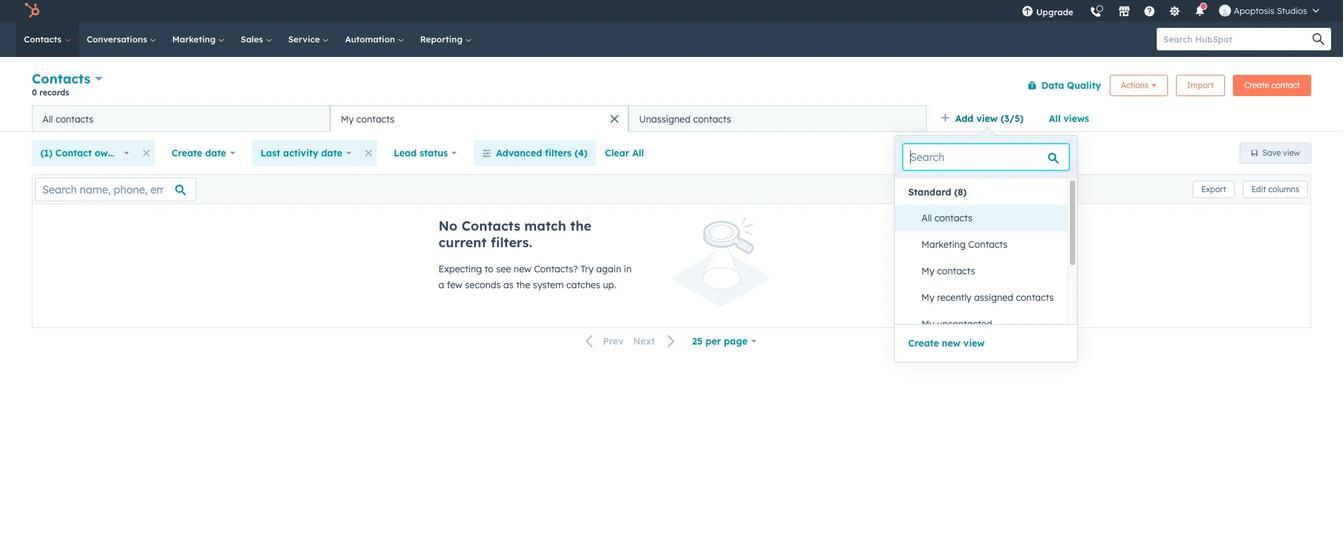 Task type: locate. For each thing, give the bounding box(es) containing it.
new right the see
[[514, 263, 531, 275]]

1 vertical spatial my contacts button
[[908, 258, 1067, 284]]

contacts down records at left
[[55, 113, 93, 125]]

contacts
[[55, 113, 93, 125], [356, 113, 394, 125], [693, 113, 731, 125], [935, 212, 973, 224], [937, 265, 975, 277], [1016, 292, 1054, 304]]

1 vertical spatial new
[[942, 338, 961, 349]]

contacts inside popup button
[[32, 70, 91, 87]]

1 vertical spatial view
[[1283, 148, 1300, 158]]

marketing contacts
[[922, 239, 1008, 251]]

date inside popup button
[[205, 147, 226, 159]]

1 horizontal spatial my contacts
[[922, 265, 975, 277]]

1 vertical spatial create
[[172, 147, 202, 159]]

calling icon image
[[1090, 7, 1102, 19]]

date inside popup button
[[321, 147, 342, 159]]

create for create contact
[[1245, 80, 1270, 90]]

create inside popup button
[[172, 147, 202, 159]]

0 records
[[32, 88, 69, 97]]

all left views
[[1049, 113, 1061, 125]]

0 horizontal spatial the
[[516, 279, 530, 291]]

contacts banner
[[32, 68, 1312, 105]]

view right save
[[1283, 148, 1300, 158]]

no
[[439, 217, 458, 234]]

data quality
[[1042, 79, 1101, 91]]

1 date from the left
[[205, 147, 226, 159]]

date right activity at left
[[321, 147, 342, 159]]

new down my uncontacted on the right bottom of the page
[[942, 338, 961, 349]]

1 horizontal spatial the
[[570, 217, 592, 234]]

marketing down standard (8)
[[922, 239, 966, 251]]

contacts down (8)
[[935, 212, 973, 224]]

contact
[[55, 147, 92, 159]]

25
[[692, 336, 703, 347]]

all contacts button down the standard (8) button
[[908, 205, 1067, 231]]

view inside dropdown button
[[977, 113, 998, 125]]

1 horizontal spatial marketing
[[922, 239, 966, 251]]

1 horizontal spatial all contacts button
[[908, 205, 1067, 231]]

export button
[[1193, 181, 1235, 198]]

2 vertical spatial create
[[908, 338, 939, 349]]

unassigned contacts button
[[629, 105, 927, 132]]

0 vertical spatial marketing
[[172, 34, 218, 44]]

all contacts down records at left
[[42, 113, 93, 125]]

my contacts up recently
[[922, 265, 975, 277]]

1 horizontal spatial create
[[908, 338, 939, 349]]

Search search field
[[903, 144, 1069, 170]]

expecting
[[439, 263, 482, 275]]

1 vertical spatial all contacts
[[922, 212, 973, 224]]

2 date from the left
[[321, 147, 342, 159]]

contacts button
[[32, 69, 103, 88]]

new
[[514, 263, 531, 275], [942, 338, 961, 349]]

all
[[1049, 113, 1061, 125], [42, 113, 53, 125], [632, 147, 644, 159], [922, 212, 932, 224]]

few
[[447, 279, 463, 291]]

no contacts match the current filters.
[[439, 217, 592, 251]]

last
[[261, 147, 280, 159]]

create new view
[[908, 338, 985, 349]]

(4)
[[575, 147, 588, 159]]

clear all
[[605, 147, 644, 159]]

0 vertical spatial new
[[514, 263, 531, 275]]

lead status
[[394, 147, 448, 159]]

catches
[[567, 279, 600, 291]]

studios
[[1277, 5, 1308, 16]]

2 horizontal spatial create
[[1245, 80, 1270, 90]]

0 horizontal spatial all contacts button
[[32, 105, 330, 132]]

2 vertical spatial view
[[964, 338, 985, 349]]

export
[[1202, 184, 1227, 194]]

1 horizontal spatial my contacts button
[[908, 258, 1067, 284]]

0 vertical spatial view
[[977, 113, 998, 125]]

contacts inside no contacts match the current filters.
[[462, 217, 520, 234]]

in
[[624, 263, 632, 275]]

view down uncontacted at the right of the page
[[964, 338, 985, 349]]

view inside button
[[1283, 148, 1300, 158]]

0 vertical spatial all contacts
[[42, 113, 93, 125]]

my left recently
[[922, 292, 935, 304]]

up.
[[603, 279, 616, 291]]

0 vertical spatial my contacts button
[[330, 105, 629, 132]]

conversations link
[[79, 21, 164, 57]]

1 horizontal spatial all contacts
[[922, 212, 973, 224]]

my down marketing contacts
[[922, 265, 935, 277]]

new inside expecting to see new contacts? try again in a few seconds as the system catches up.
[[514, 263, 531, 275]]

all contacts for all contacts button to the bottom
[[922, 212, 973, 224]]

create date
[[172, 147, 226, 159]]

advanced filters (4)
[[496, 147, 588, 159]]

uncontacted
[[937, 318, 992, 330]]

0 horizontal spatial date
[[205, 147, 226, 159]]

my inside "my uncontacted" button
[[922, 318, 935, 330]]

date
[[205, 147, 226, 159], [321, 147, 342, 159]]

contacts down the standard (8) button
[[969, 239, 1008, 251]]

standard (8) button
[[895, 181, 1067, 204]]

the right match
[[570, 217, 592, 234]]

my contacts button
[[330, 105, 629, 132], [908, 258, 1067, 284]]

1 horizontal spatial new
[[942, 338, 961, 349]]

contacts up records at left
[[32, 70, 91, 87]]

marketing left sales
[[172, 34, 218, 44]]

views
[[1064, 113, 1090, 125]]

(1)
[[40, 147, 53, 159]]

all inside button
[[632, 147, 644, 159]]

create inside button
[[908, 338, 939, 349]]

the inside expecting to see new contacts? try again in a few seconds as the system catches up.
[[516, 279, 530, 291]]

date left last on the top of the page
[[205, 147, 226, 159]]

0 horizontal spatial create
[[172, 147, 202, 159]]

lead
[[394, 147, 417, 159]]

calling icon button
[[1085, 1, 1108, 21]]

my
[[341, 113, 354, 125], [922, 265, 935, 277], [922, 292, 935, 304], [922, 318, 935, 330]]

0 horizontal spatial my contacts
[[341, 113, 394, 125]]

my contacts
[[341, 113, 394, 125], [922, 265, 975, 277]]

0 horizontal spatial all contacts
[[42, 113, 93, 125]]

all contacts for the leftmost all contacts button
[[42, 113, 93, 125]]

add view (3/5)
[[956, 113, 1024, 125]]

view right add
[[977, 113, 998, 125]]

marketing inside button
[[922, 239, 966, 251]]

advanced filters (4) button
[[474, 140, 596, 166]]

data
[[1042, 79, 1064, 91]]

create contact button
[[1233, 75, 1312, 96]]

edit columns button
[[1243, 181, 1308, 198]]

contacts right "no"
[[462, 217, 520, 234]]

new inside button
[[942, 338, 961, 349]]

menu
[[1014, 0, 1328, 26]]

settings image
[[1169, 6, 1181, 18]]

contacts inside button
[[969, 239, 1008, 251]]

prev
[[603, 336, 624, 348]]

hubspot link
[[16, 3, 50, 19]]

help button
[[1139, 0, 1161, 21]]

automation link
[[337, 21, 412, 57]]

contacts down hubspot link
[[24, 34, 64, 44]]

all contacts button up create date
[[32, 105, 330, 132]]

0 vertical spatial all contacts button
[[32, 105, 330, 132]]

service
[[288, 34, 323, 44]]

sales
[[241, 34, 266, 44]]

advanced
[[496, 147, 542, 159]]

0 vertical spatial my contacts
[[341, 113, 394, 125]]

(3/5)
[[1001, 113, 1024, 125]]

create
[[1245, 80, 1270, 90], [172, 147, 202, 159], [908, 338, 939, 349]]

my up "create new view" button
[[922, 318, 935, 330]]

automation
[[345, 34, 398, 44]]

view for add
[[977, 113, 998, 125]]

create inside button
[[1245, 80, 1270, 90]]

next
[[633, 336, 655, 348]]

1 vertical spatial the
[[516, 279, 530, 291]]

all right "clear"
[[632, 147, 644, 159]]

0 horizontal spatial marketing
[[172, 34, 218, 44]]

match
[[525, 217, 566, 234]]

settings link
[[1161, 0, 1189, 21]]

view
[[977, 113, 998, 125], [1283, 148, 1300, 158], [964, 338, 985, 349]]

next button
[[629, 333, 684, 350]]

my contacts button up my recently assigned contacts
[[908, 258, 1067, 284]]

my uncontacted
[[922, 318, 992, 330]]

(1) contact owner button
[[32, 140, 138, 166]]

search button
[[1306, 28, 1331, 50]]

the right as
[[516, 279, 530, 291]]

my contacts up lead
[[341, 113, 394, 125]]

1 horizontal spatial date
[[321, 147, 342, 159]]

create for create date
[[172, 147, 202, 159]]

my contacts button up advanced
[[330, 105, 629, 132]]

all contacts down standard (8)
[[922, 212, 973, 224]]

0 vertical spatial create
[[1245, 80, 1270, 90]]

0 horizontal spatial new
[[514, 263, 531, 275]]

(1) contact owner
[[40, 147, 123, 159]]

import
[[1187, 80, 1214, 90]]

all contacts
[[42, 113, 93, 125], [922, 212, 973, 224]]

unassigned contacts
[[639, 113, 731, 125]]

quality
[[1067, 79, 1101, 91]]

1 vertical spatial marketing
[[922, 239, 966, 251]]

Search name, phone, email addresses, or company search field
[[35, 177, 196, 201]]

0 vertical spatial the
[[570, 217, 592, 234]]

marketing for marketing contacts
[[922, 239, 966, 251]]

last activity date button
[[252, 140, 360, 166]]



Task type: vqa. For each thing, say whether or not it's contained in the screenshot.
assigned
yes



Task type: describe. For each thing, give the bounding box(es) containing it.
standard (8)
[[908, 186, 967, 198]]

all down standard
[[922, 212, 932, 224]]

create new view button
[[908, 336, 985, 351]]

my recently assigned contacts button
[[908, 284, 1067, 311]]

filters.
[[491, 234, 532, 251]]

save view button
[[1240, 143, 1312, 164]]

marketing link
[[164, 21, 233, 57]]

all down 0 records
[[42, 113, 53, 125]]

help image
[[1144, 6, 1156, 18]]

add
[[956, 113, 974, 125]]

Search HubSpot search field
[[1157, 28, 1320, 50]]

tara schultz image
[[1220, 5, 1232, 17]]

see
[[496, 263, 511, 275]]

again
[[596, 263, 621, 275]]

25 per page
[[692, 336, 748, 347]]

try
[[581, 263, 594, 275]]

marketing for marketing
[[172, 34, 218, 44]]

to
[[485, 263, 494, 275]]

contacts?
[[534, 263, 578, 275]]

apoptosis studios button
[[1212, 0, 1328, 21]]

apoptosis studios
[[1234, 5, 1308, 16]]

hubspot image
[[24, 3, 40, 19]]

prev button
[[578, 333, 629, 350]]

a
[[439, 279, 444, 291]]

save view
[[1263, 148, 1300, 158]]

menu containing apoptosis studios
[[1014, 0, 1328, 26]]

as
[[504, 279, 514, 291]]

contacts right unassigned
[[693, 113, 731, 125]]

my recently assigned contacts
[[922, 292, 1054, 304]]

edit columns
[[1252, 184, 1300, 194]]

marketplaces image
[[1119, 6, 1131, 18]]

view inside button
[[964, 338, 985, 349]]

actions button
[[1110, 75, 1168, 96]]

the inside no contacts match the current filters.
[[570, 217, 592, 234]]

clear
[[605, 147, 630, 159]]

1 vertical spatial all contacts button
[[908, 205, 1067, 231]]

reporting link
[[412, 21, 480, 57]]

create contact
[[1245, 80, 1300, 90]]

system
[[533, 279, 564, 291]]

create for create new view
[[908, 338, 939, 349]]

service link
[[280, 21, 337, 57]]

assigned
[[974, 292, 1014, 304]]

my up the last activity date popup button
[[341, 113, 354, 125]]

view for save
[[1283, 148, 1300, 158]]

add view (3/5) button
[[932, 105, 1040, 132]]

all views
[[1049, 113, 1090, 125]]

reporting
[[420, 34, 465, 44]]

conversations
[[87, 34, 150, 44]]

activity
[[283, 147, 318, 159]]

sales link
[[233, 21, 280, 57]]

standard
[[908, 186, 952, 198]]

save
[[1263, 148, 1281, 158]]

records
[[39, 88, 69, 97]]

contacts up recently
[[937, 265, 975, 277]]

per
[[706, 336, 721, 347]]

1 vertical spatial my contacts
[[922, 265, 975, 277]]

notifications image
[[1194, 6, 1206, 18]]

apoptosis
[[1234, 5, 1275, 16]]

upgrade image
[[1022, 6, 1034, 18]]

my uncontacted button
[[908, 311, 1067, 338]]

unassigned
[[639, 113, 691, 125]]

marketing contacts button
[[908, 231, 1067, 258]]

contacts right assigned
[[1016, 292, 1054, 304]]

edit
[[1252, 184, 1266, 194]]

page
[[724, 336, 748, 347]]

clear all button
[[596, 140, 653, 166]]

actions
[[1121, 80, 1149, 90]]

current
[[439, 234, 487, 251]]

notifications button
[[1189, 0, 1212, 21]]

search image
[[1313, 33, 1325, 45]]

import button
[[1176, 75, 1225, 96]]

lead status button
[[385, 140, 466, 166]]

data quality button
[[1019, 72, 1102, 98]]

contacts up lead
[[356, 113, 394, 125]]

contact
[[1272, 80, 1300, 90]]

seconds
[[465, 279, 501, 291]]

0 horizontal spatial my contacts button
[[330, 105, 629, 132]]

(8)
[[955, 186, 967, 198]]

status
[[420, 147, 448, 159]]

owner
[[95, 147, 123, 159]]

my inside my recently assigned contacts button
[[922, 292, 935, 304]]

recently
[[937, 292, 972, 304]]

upgrade
[[1036, 7, 1074, 17]]

pagination navigation
[[578, 333, 684, 350]]

0
[[32, 88, 37, 97]]

create date button
[[163, 140, 244, 166]]

marketplaces button
[[1111, 0, 1139, 21]]



